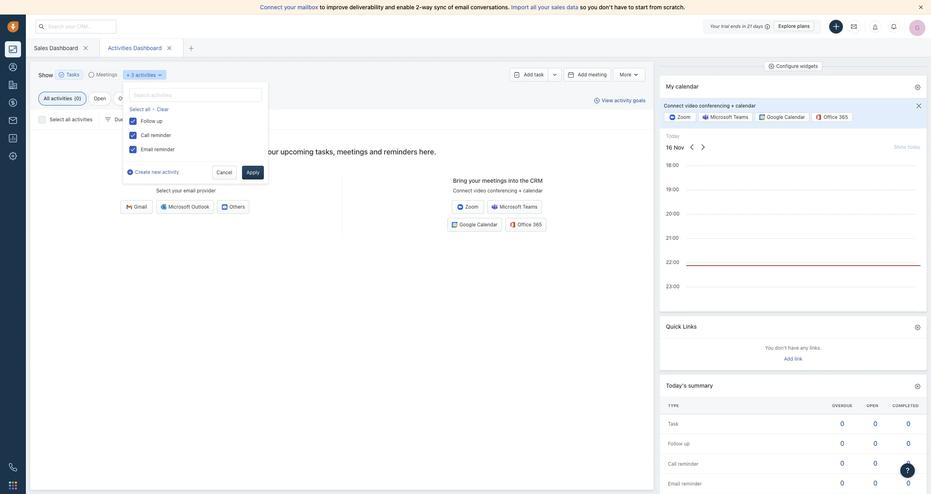 Task type: locate. For each thing, give the bounding box(es) containing it.
0 vertical spatial video
[[686, 103, 698, 109]]

0 horizontal spatial 16
[[166, 116, 172, 123]]

freshworks switcher image
[[9, 482, 17, 490]]

1 into from the left
[[193, 177, 203, 184]]

0 vertical spatial all
[[531, 4, 537, 11]]

1 horizontal spatial crm
[[531, 177, 543, 184]]

show
[[38, 71, 53, 78]]

call down today ( nov 16
[[141, 132, 149, 138]]

create new activity link
[[128, 169, 179, 176]]

link
[[795, 356, 803, 362]]

don't right you
[[599, 4, 613, 11]]

2 horizontal spatial +
[[732, 103, 735, 109]]

add left task
[[524, 72, 533, 78]]

1 horizontal spatial email
[[455, 4, 470, 11]]

0 vertical spatial zoom button
[[665, 113, 697, 122]]

way
[[422, 4, 433, 11]]

0 horizontal spatial all
[[66, 116, 71, 123]]

1 vertical spatial email
[[669, 481, 681, 487]]

0 vertical spatial google
[[768, 114, 784, 120]]

0 horizontal spatial microsoft
[[169, 204, 190, 210]]

0 vertical spatial microsoft teams button
[[699, 113, 753, 122]]

the for meetings
[[520, 177, 529, 184]]

zoom button for "microsoft teams" button corresponding to "office 365" button to the top google calendar button
[[665, 113, 697, 122]]

your inside "bring your meetings into the crm connect video conferencing + calendar"
[[469, 177, 481, 184]]

add left link
[[785, 356, 794, 362]]

office for left "office 365" button
[[518, 222, 532, 228]]

bring inside "bring your meetings into the crm connect video conferencing + calendar"
[[453, 177, 468, 184]]

activity
[[615, 98, 632, 104], [163, 169, 179, 175]]

16 nov
[[667, 144, 685, 151]]

dashboard right sales on the left of the page
[[50, 44, 78, 51]]

all inside select all link
[[145, 106, 150, 112]]

import all your sales data link
[[512, 4, 580, 11]]

have up add link
[[789, 345, 800, 351]]

all down all activities ( 0 )
[[66, 116, 71, 123]]

email down emails
[[184, 188, 196, 194]]

have left start
[[615, 4, 628, 11]]

due date:
[[115, 116, 137, 123]]

1 horizontal spatial overdue
[[833, 403, 853, 408]]

2 vertical spatial all
[[66, 116, 71, 123]]

email image
[[852, 23, 858, 30]]

2 horizontal spatial add
[[785, 356, 794, 362]]

select for select all activities
[[50, 116, 64, 123]]

activities
[[136, 72, 156, 78], [51, 95, 72, 102], [72, 116, 93, 123]]

google calendar button for left "office 365" button
[[448, 218, 503, 232]]

google
[[768, 114, 784, 120], [460, 222, 476, 228]]

links.
[[810, 345, 822, 351]]

add inside button
[[578, 72, 587, 78]]

0 horizontal spatial follow up
[[141, 118, 163, 124]]

0 horizontal spatial office 365
[[518, 222, 543, 228]]

1 bring from the left
[[145, 177, 159, 184]]

1 horizontal spatial to
[[629, 4, 634, 11]]

connect your mailbox link
[[260, 4, 320, 11]]

select down all activities ( 0 )
[[50, 116, 64, 123]]

google calendar button
[[756, 113, 810, 122], [448, 218, 503, 232]]

2 the from the left
[[520, 177, 529, 184]]

you
[[588, 4, 598, 11]]

1 horizontal spatial (
[[154, 116, 156, 123]]

activities right 3
[[136, 72, 156, 78]]

to right mailbox
[[320, 4, 325, 11]]

call down task
[[669, 461, 677, 467]]

tasks,
[[316, 148, 335, 156]]

today for today ( nov 16
[[139, 116, 153, 123]]

up
[[157, 118, 163, 124], [685, 441, 690, 447]]

email right of
[[455, 4, 470, 11]]

0 vertical spatial 16
[[166, 116, 172, 123]]

here.
[[420, 148, 437, 156]]

0 vertical spatial have
[[615, 4, 628, 11]]

0 horizontal spatial video
[[474, 188, 487, 194]]

0 horizontal spatial dashboard
[[50, 44, 78, 51]]

0 horizontal spatial microsoft teams
[[500, 204, 538, 210]]

2 bring from the left
[[453, 177, 468, 184]]

widgets
[[801, 63, 819, 69]]

upcoming
[[281, 148, 314, 156]]

1 horizontal spatial into
[[509, 177, 519, 184]]

sales
[[34, 44, 48, 51]]

0 horizontal spatial conferencing
[[488, 188, 518, 194]]

2-
[[416, 4, 422, 11]]

crm for bring your emails into the crm
[[215, 177, 227, 184]]

google for left "office 365" button
[[460, 222, 476, 228]]

0 horizontal spatial office
[[518, 222, 532, 228]]

0 horizontal spatial meetings
[[337, 148, 368, 156]]

bring your meetings into the crm connect video conferencing + calendar
[[453, 177, 543, 194]]

connect
[[260, 4, 283, 11], [665, 103, 684, 109], [453, 188, 473, 194]]

call
[[141, 132, 149, 138], [669, 461, 677, 467]]

0 vertical spatial office
[[824, 114, 838, 120]]

microsoft teams button down 'connect video conferencing + calendar'
[[699, 113, 753, 122]]

1 the from the left
[[204, 177, 213, 184]]

2 dashboard from the left
[[133, 44, 162, 51]]

today up 16 nov
[[667, 133, 680, 139]]

activity right new at the left of page
[[163, 169, 179, 175]]

close image
[[920, 5, 924, 9]]

1 dashboard from the left
[[50, 44, 78, 51]]

your for connect your mailbox to improve deliverability and enable 2-way sync of email conversations. import all your sales data so you don't have to start from scratch.
[[284, 4, 296, 11]]

phone image
[[9, 464, 17, 472]]

1 vertical spatial connect
[[665, 103, 684, 109]]

1 vertical spatial google
[[460, 222, 476, 228]]

sales dashboard
[[34, 44, 78, 51]]

1 horizontal spatial open
[[867, 403, 879, 408]]

add task
[[524, 72, 544, 78]]

0 vertical spatial 365
[[840, 114, 849, 120]]

due
[[115, 116, 124, 123]]

to left start
[[629, 4, 634, 11]]

crm inside "bring your meetings into the crm connect video conferencing + calendar"
[[531, 177, 543, 184]]

(
[[74, 95, 76, 102], [154, 116, 156, 123]]

0 horizontal spatial crm
[[215, 177, 227, 184]]

1 vertical spatial follow
[[669, 441, 683, 447]]

1 horizontal spatial +
[[519, 188, 522, 194]]

Search your CRM... text field
[[36, 20, 116, 33]]

0 horizontal spatial microsoft teams button
[[488, 200, 543, 214]]

16 up 18:00
[[667, 144, 673, 151]]

0 horizontal spatial add
[[524, 72, 533, 78]]

+ inside + 3 activities link
[[127, 72, 130, 78]]

activity right view
[[615, 98, 632, 104]]

microsoft inside button
[[169, 204, 190, 210]]

)
[[79, 95, 81, 102]]

select inside select all link
[[130, 106, 144, 112]]

today down select all link
[[139, 116, 153, 123]]

1 vertical spatial completed
[[893, 403, 919, 408]]

meeting
[[589, 72, 607, 78]]

apply
[[247, 170, 260, 176]]

0 vertical spatial microsoft teams
[[711, 114, 749, 120]]

zoom button down "bring your meetings into the crm connect video conferencing + calendar"
[[452, 200, 485, 214]]

0 horizontal spatial nov
[[156, 116, 165, 123]]

apply button
[[242, 166, 264, 180]]

1 horizontal spatial and
[[385, 4, 395, 11]]

create
[[135, 169, 150, 175]]

0 vertical spatial google calendar
[[768, 114, 806, 120]]

0 horizontal spatial teams
[[523, 204, 538, 210]]

0 link
[[841, 420, 845, 427], [874, 420, 878, 427], [907, 420, 911, 427], [841, 440, 845, 447], [874, 440, 878, 447], [907, 440, 911, 447], [841, 460, 845, 467], [874, 460, 878, 467], [907, 460, 911, 467], [841, 480, 845, 487], [874, 480, 878, 487], [907, 480, 911, 487]]

the inside bring your emails into the crm select your email provider
[[204, 177, 213, 184]]

scratch.
[[664, 4, 686, 11]]

22:00
[[667, 259, 680, 265]]

3
[[131, 72, 134, 78]]

1 horizontal spatial 365
[[840, 114, 849, 120]]

0 horizontal spatial bring
[[145, 177, 159, 184]]

add left meeting
[[578, 72, 587, 78]]

your
[[284, 4, 296, 11], [538, 4, 550, 11], [264, 148, 279, 156], [161, 177, 173, 184], [469, 177, 481, 184], [172, 188, 182, 194]]

0 vertical spatial call
[[141, 132, 149, 138]]

google calendar
[[768, 114, 806, 120], [460, 222, 498, 228]]

1 vertical spatial email
[[184, 188, 196, 194]]

meetings
[[337, 148, 368, 156], [482, 177, 507, 184]]

into
[[193, 177, 203, 184], [509, 177, 519, 184]]

office 365 for left "office 365" button
[[518, 222, 543, 228]]

follow down task
[[669, 441, 683, 447]]

1 crm from the left
[[215, 177, 227, 184]]

summary
[[689, 382, 714, 389]]

0 vertical spatial office 365 button
[[812, 113, 853, 122]]

1 horizontal spatial all
[[145, 106, 150, 112]]

microsoft outlook
[[169, 204, 210, 210]]

+ 3 activities link
[[127, 71, 163, 79]]

deliverability
[[350, 4, 384, 11]]

teams for "microsoft teams" button corresponding to "office 365" button to the top google calendar button
[[734, 114, 749, 120]]

1 horizontal spatial meetings
[[482, 177, 507, 184]]

2 crm from the left
[[531, 177, 543, 184]]

0 vertical spatial email reminder
[[141, 146, 175, 153]]

phone element
[[5, 460, 21, 476]]

0 horizontal spatial overdue
[[119, 95, 138, 102]]

nov up 18:00
[[674, 144, 685, 151]]

call reminder
[[141, 132, 171, 138], [669, 461, 699, 467]]

select up date:
[[130, 106, 144, 112]]

teams down 'connect video conferencing + calendar'
[[734, 114, 749, 120]]

0 horizontal spatial the
[[204, 177, 213, 184]]

0 vertical spatial calendar
[[676, 83, 699, 90]]

activities inside dropdown button
[[136, 72, 156, 78]]

1 to from the left
[[320, 4, 325, 11]]

1 horizontal spatial microsoft teams
[[711, 114, 749, 120]]

add
[[524, 72, 533, 78], [578, 72, 587, 78], [785, 356, 794, 362]]

1 horizontal spatial call
[[669, 461, 677, 467]]

select down create new activity
[[156, 188, 171, 194]]

microsoft left outlook
[[169, 204, 190, 210]]

2 into from the left
[[509, 177, 519, 184]]

2 horizontal spatial microsoft
[[711, 114, 733, 120]]

dashboard up + 3 activities dropdown button
[[133, 44, 162, 51]]

0 horizontal spatial calendar
[[524, 188, 543, 194]]

microsoft teams down "bring your meetings into the crm connect video conferencing + calendar"
[[500, 204, 538, 210]]

1 vertical spatial meetings
[[482, 177, 507, 184]]

0 vertical spatial calendar
[[785, 114, 806, 120]]

0 horizontal spatial completed
[[151, 95, 176, 102]]

video
[[686, 103, 698, 109], [474, 188, 487, 194]]

add meeting button
[[564, 68, 612, 82]]

follow down select all link
[[141, 118, 156, 124]]

view
[[602, 98, 614, 104]]

teams down "bring your meetings into the crm connect video conferencing + calendar"
[[523, 204, 538, 210]]

microsoft down 'connect video conferencing + calendar'
[[711, 114, 733, 120]]

connect for connect your mailbox to improve deliverability and enable 2-way sync of email conversations. import all your sales data so you don't have to start from scratch.
[[260, 4, 283, 11]]

trial
[[722, 23, 730, 29]]

office 365
[[824, 114, 849, 120], [518, 222, 543, 228]]

and
[[385, 4, 395, 11], [370, 148, 382, 156]]

2 horizontal spatial select
[[156, 188, 171, 194]]

today
[[139, 116, 153, 123], [667, 133, 680, 139]]

view activity goals
[[602, 98, 646, 104]]

activities for 3
[[136, 72, 156, 78]]

select
[[130, 106, 144, 112], [50, 116, 64, 123], [156, 188, 171, 194]]

1 vertical spatial microsoft teams
[[500, 204, 538, 210]]

and left reminders
[[370, 148, 382, 156]]

1 vertical spatial video
[[474, 188, 487, 194]]

of
[[448, 4, 454, 11]]

zoom down "bring your meetings into the crm connect video conferencing + calendar"
[[466, 204, 479, 210]]

follow up down the clear link at left top
[[141, 118, 163, 124]]

bring for bring your emails into the crm
[[145, 177, 159, 184]]

into for meetings
[[509, 177, 519, 184]]

0 horizontal spatial select
[[50, 116, 64, 123]]

2 horizontal spatial all
[[531, 4, 537, 11]]

1 horizontal spatial up
[[685, 441, 690, 447]]

nov
[[156, 116, 165, 123], [674, 144, 685, 151]]

and left enable
[[385, 4, 395, 11]]

follow up down task
[[669, 441, 690, 447]]

into inside "bring your meetings into the crm connect video conferencing + calendar"
[[509, 177, 519, 184]]

1 vertical spatial call
[[669, 461, 677, 467]]

0 vertical spatial activity
[[615, 98, 632, 104]]

1 vertical spatial select
[[50, 116, 64, 123]]

1 horizontal spatial zoom button
[[665, 113, 697, 122]]

google calendar for google calendar button corresponding to left "office 365" button
[[460, 222, 498, 228]]

add meeting
[[578, 72, 607, 78]]

teams
[[734, 114, 749, 120], [523, 204, 538, 210]]

microsoft teams button
[[699, 113, 753, 122], [488, 200, 543, 214]]

the for emails
[[204, 177, 213, 184]]

1 vertical spatial microsoft teams button
[[488, 200, 543, 214]]

into for emails
[[193, 177, 203, 184]]

1 horizontal spatial dashboard
[[133, 44, 162, 51]]

google calendar button for "office 365" button to the top
[[756, 113, 810, 122]]

1 horizontal spatial email reminder
[[669, 481, 703, 487]]

dashboard for activities dashboard
[[133, 44, 162, 51]]

bring for bring your meetings into the crm
[[453, 177, 468, 184]]

connect for connect video conferencing + calendar
[[665, 103, 684, 109]]

microsoft down "bring your meetings into the crm connect video conferencing + calendar"
[[500, 204, 522, 210]]

task
[[535, 72, 544, 78]]

microsoft for bring your emails into the crm
[[169, 204, 190, 210]]

1 vertical spatial teams
[[523, 204, 538, 210]]

1 horizontal spatial don't
[[776, 345, 788, 351]]

follow
[[141, 118, 156, 124], [669, 441, 683, 447]]

the inside "bring your meetings into the crm connect video conferencing + calendar"
[[520, 177, 529, 184]]

0 vertical spatial open
[[94, 95, 106, 102]]

0 horizontal spatial email
[[141, 146, 153, 153]]

zoom button for "microsoft teams" button associated with google calendar button corresponding to left "office 365" button
[[452, 200, 485, 214]]

add inside button
[[524, 72, 533, 78]]

from
[[650, 4, 663, 11]]

bring inside bring your emails into the crm select your email provider
[[145, 177, 159, 184]]

all up today ( nov 16
[[145, 106, 150, 112]]

0 horizontal spatial google
[[460, 222, 476, 228]]

1 vertical spatial calendar
[[736, 103, 757, 109]]

0 horizontal spatial zoom button
[[452, 200, 485, 214]]

bring
[[145, 177, 159, 184], [453, 177, 468, 184]]

nov down the clear link at left top
[[156, 116, 165, 123]]

16 down the clear link at left top
[[166, 116, 172, 123]]

1 vertical spatial have
[[789, 345, 800, 351]]

microsoft teams button down "bring your meetings into the crm connect video conferencing + calendar"
[[488, 200, 543, 214]]

1 horizontal spatial select
[[130, 106, 144, 112]]

0 horizontal spatial google calendar button
[[448, 218, 503, 232]]

0 vertical spatial zoom
[[678, 114, 691, 120]]

1 horizontal spatial today
[[667, 133, 680, 139]]

activities down )
[[72, 116, 93, 123]]

don't right 'you'
[[776, 345, 788, 351]]

all right import
[[531, 4, 537, 11]]

microsoft teams down 'connect video conferencing + calendar'
[[711, 114, 749, 120]]

2 horizontal spatial connect
[[665, 103, 684, 109]]

0 vertical spatial follow
[[141, 118, 156, 124]]

activities right the all
[[51, 95, 72, 102]]

zoom button up 16 nov
[[665, 113, 697, 122]]

email
[[141, 146, 153, 153], [669, 481, 681, 487]]

into inside bring your emails into the crm select your email provider
[[193, 177, 203, 184]]

crm inside bring your emails into the crm select your email provider
[[215, 177, 227, 184]]

zoom down 'connect video conferencing + calendar'
[[678, 114, 691, 120]]

1 vertical spatial zoom button
[[452, 200, 485, 214]]



Task type: vqa. For each thing, say whether or not it's contained in the screenshot.
top the Widgetz.io (sample)
no



Task type: describe. For each thing, give the bounding box(es) containing it.
google for "office 365" button to the top
[[768, 114, 784, 120]]

office for "office 365" button to the top
[[824, 114, 838, 120]]

19:00
[[667, 186, 680, 192]]

calendar inside "bring your meetings into the crm connect video conferencing + calendar"
[[524, 188, 543, 194]]

quick
[[667, 323, 682, 330]]

your
[[711, 23, 721, 29]]

0 horizontal spatial follow
[[141, 118, 156, 124]]

select all
[[130, 106, 150, 112]]

add link
[[785, 356, 803, 362]]

days
[[754, 23, 764, 29]]

configure widgets button
[[765, 61, 823, 71]]

gmail
[[134, 204, 147, 210]]

select inside bring your emails into the crm select your email provider
[[156, 188, 171, 194]]

select for select all
[[130, 106, 144, 112]]

explore plans link
[[775, 21, 815, 31]]

1 horizontal spatial 16
[[667, 144, 673, 151]]

1 vertical spatial up
[[685, 441, 690, 447]]

type
[[669, 403, 680, 408]]

1 horizontal spatial have
[[789, 345, 800, 351]]

import
[[512, 4, 529, 11]]

0 vertical spatial email
[[141, 146, 153, 153]]

0 vertical spatial follow up
[[141, 118, 163, 124]]

all activities ( 0 )
[[44, 95, 81, 102]]

down image
[[157, 72, 163, 78]]

explore
[[779, 23, 797, 29]]

any
[[801, 345, 809, 351]]

all for select all
[[145, 106, 150, 112]]

today ( nov 16
[[139, 116, 172, 123]]

1 vertical spatial +
[[732, 103, 735, 109]]

start
[[636, 4, 649, 11]]

1 vertical spatial activity
[[163, 169, 179, 175]]

gmail button
[[121, 200, 153, 214]]

0 horizontal spatial open
[[94, 95, 106, 102]]

0 horizontal spatial email reminder
[[141, 146, 175, 153]]

0 horizontal spatial up
[[157, 118, 163, 124]]

cancel
[[217, 170, 232, 176]]

1 vertical spatial (
[[154, 116, 156, 123]]

1 vertical spatial zoom
[[466, 204, 479, 210]]

select all link
[[130, 106, 150, 113]]

+ inside "bring your meetings into the crm connect video conferencing + calendar"
[[519, 188, 522, 194]]

select all activities
[[50, 116, 93, 123]]

you
[[766, 345, 774, 351]]

find your upcoming tasks, meetings and reminders here.
[[248, 148, 437, 156]]

create new activity
[[135, 169, 179, 175]]

microsoft teams for "office 365" button to the top google calendar button
[[711, 114, 749, 120]]

0 horizontal spatial call
[[141, 132, 149, 138]]

emails
[[174, 177, 191, 184]]

1 vertical spatial open
[[867, 403, 879, 408]]

my
[[667, 83, 675, 90]]

view activity goals link
[[595, 97, 646, 104]]

add for add link
[[785, 356, 794, 362]]

your for bring your emails into the crm select your email provider
[[161, 177, 173, 184]]

in
[[743, 23, 747, 29]]

activities dashboard
[[108, 44, 162, 51]]

your for bring your meetings into the crm connect video conferencing + calendar
[[469, 177, 481, 184]]

your for find your upcoming tasks, meetings and reminders here.
[[264, 148, 279, 156]]

0 vertical spatial and
[[385, 4, 395, 11]]

quick links
[[667, 323, 697, 330]]

configure widgets
[[777, 63, 819, 69]]

improve
[[327, 4, 348, 11]]

your trial ends in 21 days
[[711, 23, 764, 29]]

completed for open
[[893, 403, 919, 408]]

teams for "microsoft teams" button associated with google calendar button corresponding to left "office 365" button
[[523, 204, 538, 210]]

1 horizontal spatial follow
[[669, 441, 683, 447]]

meetings
[[96, 72, 117, 78]]

20:00
[[667, 211, 680, 217]]

18:00
[[667, 162, 680, 168]]

new
[[152, 169, 161, 175]]

provider
[[197, 188, 216, 194]]

add task button
[[510, 68, 548, 82]]

add for add task
[[524, 72, 533, 78]]

microsoft outlook button
[[156, 200, 214, 214]]

0 horizontal spatial and
[[370, 148, 382, 156]]

today for today
[[667, 133, 680, 139]]

Search activities text field
[[130, 88, 262, 102]]

0 horizontal spatial have
[[615, 4, 628, 11]]

1 horizontal spatial activity
[[615, 98, 632, 104]]

0 vertical spatial email
[[455, 4, 470, 11]]

conferencing inside "bring your meetings into the crm connect video conferencing + calendar"
[[488, 188, 518, 194]]

reminders
[[384, 148, 418, 156]]

1 vertical spatial activities
[[51, 95, 72, 102]]

activities for all
[[72, 116, 93, 123]]

all
[[44, 95, 50, 102]]

1 vertical spatial nov
[[674, 144, 685, 151]]

0 vertical spatial overdue
[[119, 95, 138, 102]]

calendar for "office 365" button to the top google calendar button
[[785, 114, 806, 120]]

today's
[[667, 382, 687, 389]]

all for select all activities
[[66, 116, 71, 123]]

data
[[567, 4, 579, 11]]

1 horizontal spatial follow up
[[669, 441, 690, 447]]

links
[[684, 323, 697, 330]]

2 to from the left
[[629, 4, 634, 11]]

connect inside "bring your meetings into the crm connect video conferencing + calendar"
[[453, 188, 473, 194]]

mailbox
[[298, 4, 318, 11]]

clear
[[157, 106, 169, 112]]

tasks
[[66, 72, 79, 78]]

office 365 for "office 365" button to the top
[[824, 114, 849, 120]]

activities
[[108, 44, 132, 51]]

google calendar for "office 365" button to the top google calendar button
[[768, 114, 806, 120]]

+ 3 activities button
[[123, 70, 167, 80]]

task
[[669, 421, 679, 427]]

more
[[620, 72, 632, 78]]

23:00
[[667, 283, 680, 289]]

so
[[580, 4, 587, 11]]

explore plans
[[779, 23, 811, 29]]

crm for bring your meetings into the crm
[[531, 177, 543, 184]]

goals
[[634, 98, 646, 104]]

microsoft teams for google calendar button corresponding to left "office 365" button
[[500, 204, 538, 210]]

microsoft for bring your meetings into the crm
[[500, 204, 522, 210]]

21
[[748, 23, 753, 29]]

1 horizontal spatial zoom
[[678, 114, 691, 120]]

microsoft teams button for "office 365" button to the top google calendar button
[[699, 113, 753, 122]]

completed for overdue
[[151, 95, 176, 102]]

video inside "bring your meetings into the crm connect video conferencing + calendar"
[[474, 188, 487, 194]]

email inside bring your emails into the crm select your email provider
[[184, 188, 196, 194]]

21:00
[[667, 235, 679, 241]]

0 vertical spatial (
[[74, 95, 76, 102]]

my calendar
[[667, 83, 699, 90]]

outlook
[[192, 204, 210, 210]]

find
[[248, 148, 262, 156]]

you don't have any links.
[[766, 345, 822, 351]]

1 vertical spatial overdue
[[833, 403, 853, 408]]

cancel button
[[212, 166, 237, 180]]

connect video conferencing + calendar
[[665, 103, 757, 109]]

1 horizontal spatial email
[[669, 481, 681, 487]]

date:
[[125, 116, 137, 123]]

1 vertical spatial don't
[[776, 345, 788, 351]]

0 horizontal spatial call reminder
[[141, 132, 171, 138]]

1 vertical spatial call reminder
[[669, 461, 699, 467]]

add link link
[[785, 355, 803, 364]]

microsoft teams button for google calendar button corresponding to left "office 365" button
[[488, 200, 543, 214]]

0 vertical spatial conferencing
[[700, 103, 731, 109]]

conversations.
[[471, 4, 510, 11]]

1 horizontal spatial video
[[686, 103, 698, 109]]

ends
[[731, 23, 742, 29]]

dashboard for sales dashboard
[[50, 44, 78, 51]]

add for add meeting
[[578, 72, 587, 78]]

meetings inside "bring your meetings into the crm connect video conferencing + calendar"
[[482, 177, 507, 184]]

configure
[[777, 63, 799, 69]]

0 horizontal spatial office 365 button
[[506, 218, 547, 232]]

0 horizontal spatial 365
[[533, 222, 543, 228]]

bring your emails into the crm select your email provider
[[145, 177, 227, 194]]

0 horizontal spatial don't
[[599, 4, 613, 11]]

others button
[[217, 200, 250, 214]]

+ 3 activities
[[127, 72, 156, 78]]

calendar for google calendar button corresponding to left "office 365" button
[[478, 222, 498, 228]]



